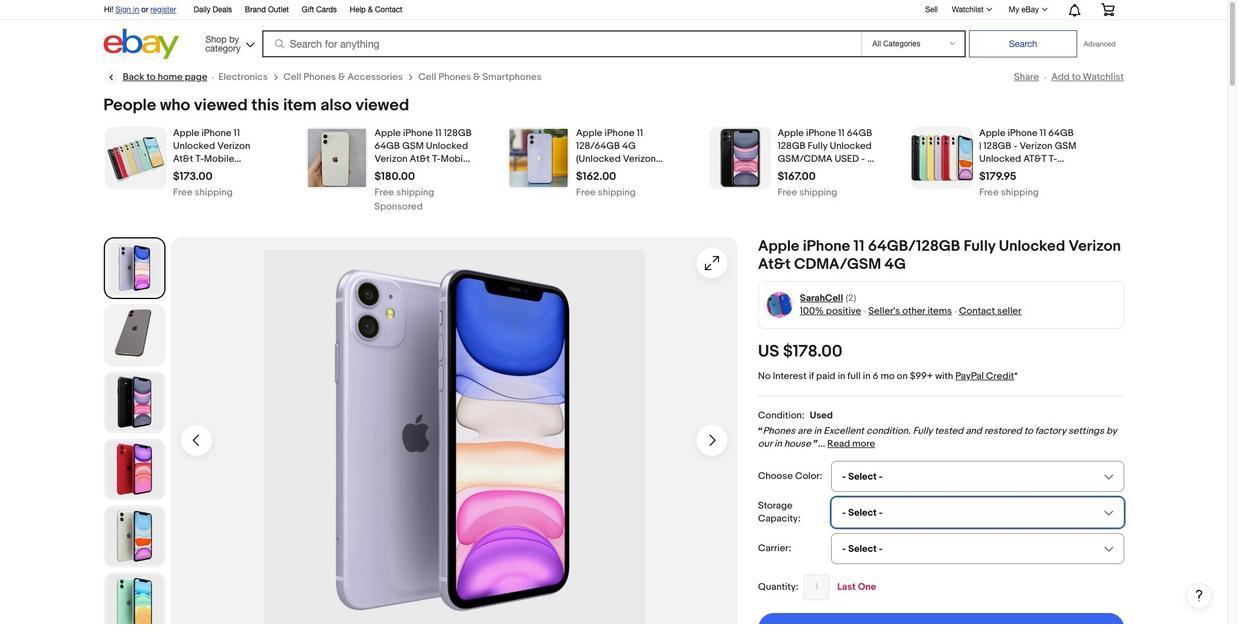Task type: locate. For each thing, give the bounding box(es) containing it.
watchlist image
[[987, 8, 993, 11]]

None submit
[[970, 30, 1078, 57]]

account navigation
[[97, 0, 1125, 20]]

banner
[[97, 0, 1125, 63]]

None text field
[[173, 188, 233, 197], [778, 188, 838, 197], [980, 188, 1040, 197], [804, 574, 830, 600], [173, 188, 233, 197], [778, 188, 838, 197], [980, 188, 1040, 197], [804, 574, 830, 600]]

picture 3 of 7 image
[[104, 372, 165, 433]]

picture 1 of 7 image
[[106, 240, 163, 297]]

help, opens dialogs image
[[1193, 589, 1206, 602]]

None text field
[[173, 170, 213, 183], [375, 170, 415, 183], [576, 170, 617, 183], [778, 170, 816, 183], [980, 170, 1017, 183], [375, 188, 435, 197], [576, 188, 636, 197], [173, 170, 213, 183], [375, 170, 415, 183], [576, 170, 617, 183], [778, 170, 816, 183], [980, 170, 1017, 183], [375, 188, 435, 197], [576, 188, 636, 197]]

your shopping cart image
[[1101, 3, 1116, 16]]

picture 5 of 7 image
[[104, 506, 165, 567]]



Task type: vqa. For each thing, say whether or not it's contained in the screenshot.
Picture 6 of 7
yes



Task type: describe. For each thing, give the bounding box(es) containing it.
picture 2 of 7 image
[[104, 305, 165, 366]]

my ebay image
[[1042, 8, 1048, 11]]

picture 4 of 7 image
[[104, 439, 165, 500]]

apple iphone 11 64gb/128gb fully unlocked verizon at&t cdma/gsm 4g - picture 1 of 7 image
[[171, 237, 738, 624]]

Search for anything text field
[[264, 32, 859, 56]]

picture 6 of 7 image
[[104, 573, 165, 624]]



